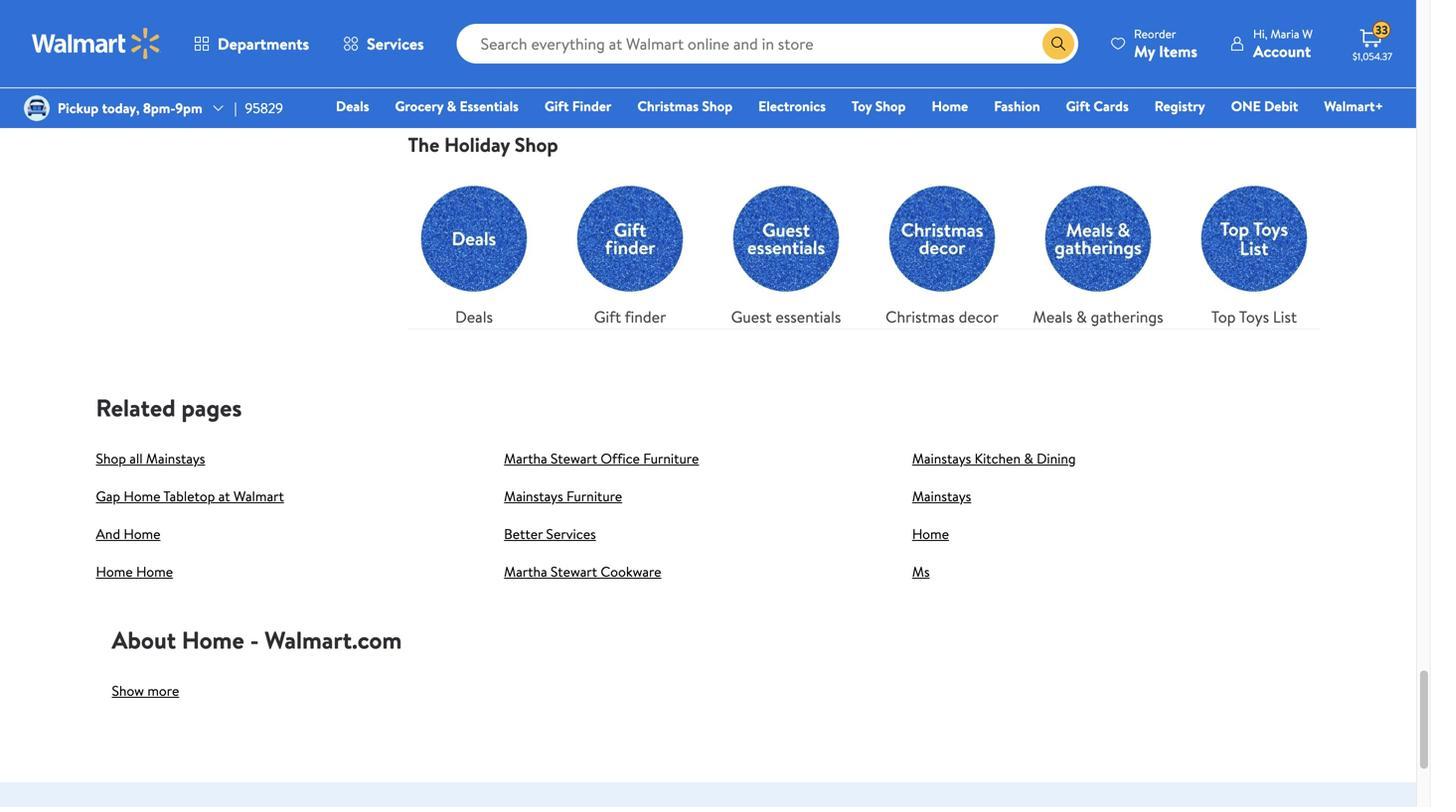 Task type: vqa. For each thing, say whether or not it's contained in the screenshot.
home home 'link' at the left bottom
yes



Task type: locate. For each thing, give the bounding box(es) containing it.
martha
[[504, 449, 547, 468], [504, 562, 547, 582]]

stewart down better services link
[[551, 562, 597, 582]]

happy
[[510, 29, 546, 48]]

stewart
[[551, 449, 597, 468], [551, 562, 597, 582]]

services down mainstays furniture on the left of the page
[[546, 525, 596, 544]]

now for retro.
[[1177, 68, 1202, 87]]

shop now up christmas shop link
[[675, 68, 734, 87]]

list
[[396, 0, 1332, 108], [396, 157, 1332, 329]]

essentials
[[460, 96, 519, 116]]

shop down today.
[[702, 96, 733, 116]]

shop down gift finder
[[515, 131, 558, 158]]

christmas down of
[[637, 96, 699, 116]]

related
[[96, 391, 176, 425]]

1 vertical spatial services
[[546, 525, 596, 544]]

1 vertical spatial deals
[[455, 306, 493, 328]]

& right furniture
[[590, 8, 599, 27]]

retro.
[[1247, 29, 1281, 48]]

departments
[[218, 33, 309, 55]]

with up search icon
[[1038, 8, 1063, 27]]

4 list item from the left
[[1098, 0, 1332, 108]]

0 horizontal spatial deals
[[336, 96, 369, 116]]

now down the items
[[1177, 68, 1202, 87]]

and
[[96, 525, 120, 544]]

shop now for for
[[441, 68, 500, 87]]

home link up ms
[[912, 525, 949, 544]]

3 now from the left
[[943, 68, 968, 87]]

gift
[[545, 96, 569, 116], [1066, 96, 1090, 116], [594, 306, 621, 328]]

christmas decor link
[[876, 173, 1008, 329]]

0 vertical spatial christmas
[[637, 96, 699, 116]]

shop left "all"
[[96, 449, 126, 468]]

stewart for office
[[551, 449, 597, 468]]

2 stewart from the top
[[551, 562, 597, 582]]

maria
[[1270, 25, 1299, 42]]

shop inside "toy shop" link
[[875, 96, 906, 116]]

1 horizontal spatial with
[[1038, 8, 1063, 27]]

gift inside gift cards link
[[1066, 96, 1090, 116]]

2 list item from the left
[[630, 0, 864, 108]]

shop now
[[441, 68, 500, 87], [675, 68, 734, 87], [909, 68, 968, 87], [1143, 68, 1202, 87]]

furniture right office
[[643, 449, 699, 468]]

0 vertical spatial more
[[424, 29, 456, 48]]

stewart up mainstays furniture on the left of the page
[[551, 449, 597, 468]]

1 vertical spatial martha
[[504, 562, 547, 582]]

dining
[[1037, 449, 1076, 468]]

ms link
[[912, 562, 930, 582]]

about home  - walmart.com
[[112, 624, 402, 657]]

list item
[[396, 0, 630, 108], [630, 0, 864, 108], [864, 0, 1098, 108], [1098, 0, 1332, 108]]

grocery & essentials
[[395, 96, 519, 116]]

classics
[[713, 8, 757, 27]]

3 list item from the left
[[864, 0, 1098, 108]]

-
[[250, 624, 259, 657]]

office
[[601, 449, 640, 468]]

& up joanna.
[[970, 8, 980, 27]]

deals link
[[327, 95, 378, 117], [408, 173, 540, 329]]

martha stewart office furniture link
[[504, 449, 699, 468]]

gift finder
[[545, 96, 611, 116]]

1 shop now from the left
[[441, 68, 500, 87]]

& inside 'link'
[[447, 96, 456, 116]]

shop inside christmas shop link
[[702, 96, 733, 116]]

kitchen
[[975, 449, 1021, 468]]

0 horizontal spatial christmas
[[637, 96, 699, 116]]

martha stewart cookware link
[[504, 562, 661, 582]]

tabletop
[[163, 487, 215, 506]]

2 shop now from the left
[[675, 68, 734, 87]]

deals
[[336, 96, 369, 116], [455, 306, 493, 328]]

& right clea
[[922, 29, 932, 48]]

better services
[[504, 525, 596, 544]]

now down joanna.
[[943, 68, 968, 87]]

1 horizontal spatial christmas
[[886, 306, 955, 328]]

with left a in the right top of the page
[[760, 8, 786, 27]]

list containing deals
[[396, 157, 1332, 329]]

&
[[590, 8, 599, 27], [970, 8, 980, 27], [922, 29, 932, 48], [447, 96, 456, 116], [1076, 306, 1087, 328], [1024, 449, 1033, 468]]

essentials
[[776, 306, 841, 328]]

maintain
[[983, 8, 1034, 27]]

0 horizontal spatial with
[[760, 8, 786, 27]]

decor
[[959, 306, 999, 328]]

list item containing joyful appliances, furniture & more for your happy place.
[[396, 0, 630, 108]]

1 vertical spatial more
[[147, 682, 179, 701]]

2 with from the left
[[1038, 8, 1063, 27]]

4 shop now from the left
[[1143, 68, 1202, 87]]

shop now for meets
[[1143, 68, 1202, 87]]

2 martha from the top
[[504, 562, 547, 582]]

95829
[[245, 98, 283, 118]]

1 horizontal spatial deals link
[[408, 173, 540, 329]]

now up christmas shop link
[[709, 68, 734, 87]]

registry link
[[1146, 95, 1214, 117]]

mainstays for mainstays kitchen & dining
[[912, 449, 971, 468]]

1 vertical spatial list
[[396, 157, 1332, 329]]

1 horizontal spatial furniture
[[643, 449, 699, 468]]

martha for martha stewart office furniture
[[504, 449, 547, 468]]

clea
[[892, 29, 919, 48]]

services
[[367, 33, 424, 55], [546, 525, 596, 544]]

home link left fashion
[[923, 95, 977, 117]]

shop right toy
[[875, 96, 906, 116]]

shop now down joanna.
[[909, 68, 968, 87]]

now up essentials
[[475, 68, 500, 87]]

the holiday shop
[[408, 131, 558, 158]]

1 horizontal spatial gift
[[594, 306, 621, 328]]

1 vertical spatial stewart
[[551, 562, 597, 582]]

account
[[1253, 40, 1311, 62]]

a
[[789, 8, 796, 27]]

home
[[932, 96, 968, 116], [124, 487, 160, 506], [124, 525, 160, 544], [912, 525, 949, 544], [96, 562, 133, 582], [136, 562, 173, 582], [182, 624, 244, 657]]

& right grocery
[[447, 96, 456, 116]]

furniture
[[533, 8, 586, 27]]

shop down my
[[1143, 68, 1173, 87]]

christmas decor
[[886, 306, 999, 328]]

mainstays down mainstays kitchen & dining link
[[912, 487, 971, 506]]

1 vertical spatial christmas
[[886, 306, 955, 328]]

0 horizontal spatial furniture
[[566, 487, 622, 506]]

edit, contain & maintain with clea & joanna.
[[892, 8, 1063, 48]]

martha for martha stewart cookware
[[504, 562, 547, 582]]

1 list from the top
[[396, 0, 1332, 108]]

1 vertical spatial furniture
[[566, 487, 622, 506]]

gift inside gift finder link
[[594, 306, 621, 328]]

2 list from the top
[[396, 157, 1332, 329]]

1 with from the left
[[760, 8, 786, 27]]

list
[[1273, 306, 1297, 328]]

0 vertical spatial deals link
[[327, 95, 378, 117]]

gift inside gift finder link
[[545, 96, 569, 116]]

more down joyful
[[424, 29, 456, 48]]

contain
[[923, 8, 967, 27]]

1 now from the left
[[475, 68, 500, 87]]

list item containing fab, flawless furnishings where metro meets retro.
[[1098, 0, 1332, 108]]

services down joyful
[[367, 33, 424, 55]]

1 stewart from the top
[[551, 449, 597, 468]]

christmas left decor
[[886, 306, 955, 328]]

4 now from the left
[[1177, 68, 1202, 87]]

|
[[234, 98, 237, 118]]

more right show
[[147, 682, 179, 701]]

home up ms
[[912, 525, 949, 544]]

home left fashion
[[932, 96, 968, 116]]

2 horizontal spatial gift
[[1066, 96, 1090, 116]]

martha up mainstays furniture link
[[504, 449, 547, 468]]

Search search field
[[457, 24, 1078, 64]]

furniture
[[643, 449, 699, 468], [566, 487, 622, 506]]

more
[[424, 29, 456, 48], [147, 682, 179, 701]]

0 vertical spatial stewart
[[551, 449, 597, 468]]

meals
[[1033, 306, 1072, 328]]

shop now down the items
[[1143, 68, 1202, 87]]

at
[[218, 487, 230, 506]]

shop all mainstays
[[96, 449, 205, 468]]

gatherings
[[1091, 306, 1163, 328]]

fashion link
[[985, 95, 1049, 117]]

9pm
[[175, 98, 202, 118]]

deals link for grocery & essentials 'link'
[[327, 95, 378, 117]]

0 vertical spatial deals
[[336, 96, 369, 116]]

0 horizontal spatial more
[[147, 682, 179, 701]]

gift finder link
[[536, 95, 620, 117]]

walmart.com
[[265, 624, 402, 657]]

1 vertical spatial deals link
[[408, 173, 540, 329]]

gift cards link
[[1057, 95, 1138, 117]]

mainstays right "all"
[[146, 449, 205, 468]]

0 vertical spatial martha
[[504, 449, 547, 468]]

gap home tabletop at walmart link
[[96, 487, 284, 506]]

with inside edit, contain & maintain with clea & joanna.
[[1038, 8, 1063, 27]]

for
[[459, 29, 477, 48]]

better
[[504, 525, 543, 544]]

3 shop now from the left
[[909, 68, 968, 87]]

list item containing updated classics with a touch of today.
[[630, 0, 864, 108]]

furniture down the martha stewart office furniture link
[[566, 487, 622, 506]]

top
[[1211, 306, 1236, 328]]

martha down better
[[504, 562, 547, 582]]

1 martha from the top
[[504, 449, 547, 468]]

2 now from the left
[[709, 68, 734, 87]]

list containing joyful appliances, furniture & more for your happy place.
[[396, 0, 1332, 108]]

pickup today, 8pm-9pm
[[58, 98, 202, 118]]

0 vertical spatial list
[[396, 0, 1332, 108]]

shop now up grocery & essentials
[[441, 68, 500, 87]]

mainstays kitchen & dining
[[912, 449, 1076, 468]]

flawless
[[1154, 8, 1201, 27]]

walmart image
[[32, 28, 161, 60]]

1 list item from the left
[[396, 0, 630, 108]]

0 horizontal spatial gift
[[545, 96, 569, 116]]

updated
[[658, 8, 709, 27]]

joyful appliances, furniture & more for your happy place.
[[424, 8, 599, 48]]

home down and
[[96, 562, 133, 582]]

 image
[[24, 95, 50, 121]]

mainstays up better
[[504, 487, 563, 506]]

christmas shop link
[[628, 95, 741, 117]]

joyful
[[424, 8, 461, 27]]

christmas
[[637, 96, 699, 116], [886, 306, 955, 328]]

0 horizontal spatial services
[[367, 33, 424, 55]]

0 horizontal spatial deals link
[[327, 95, 378, 117]]

1 horizontal spatial more
[[424, 29, 456, 48]]

0 vertical spatial services
[[367, 33, 424, 55]]

mainstays up mainstays 'link'
[[912, 449, 971, 468]]

now
[[475, 68, 500, 87], [709, 68, 734, 87], [943, 68, 968, 87], [1177, 68, 1202, 87]]

christmas for christmas shop
[[637, 96, 699, 116]]

33
[[1375, 22, 1388, 38]]



Task type: describe. For each thing, give the bounding box(es) containing it.
mainstays for mainstays furniture
[[504, 487, 563, 506]]

holiday
[[444, 131, 510, 158]]

show
[[112, 682, 144, 701]]

toy shop link
[[843, 95, 915, 117]]

1 horizontal spatial deals
[[455, 306, 493, 328]]

Walmart Site-Wide search field
[[457, 24, 1078, 64]]

mainstays furniture link
[[504, 487, 622, 506]]

metro
[[1166, 29, 1203, 48]]

& right meals
[[1076, 306, 1087, 328]]

walmart+
[[1324, 96, 1383, 116]]

and home link
[[96, 525, 160, 544]]

toy shop
[[852, 96, 906, 116]]

gap home tabletop at walmart
[[96, 487, 284, 506]]

fashion
[[994, 96, 1040, 116]]

w
[[1302, 25, 1313, 42]]

related pages
[[96, 391, 242, 425]]

reorder my items
[[1134, 25, 1197, 62]]

gift finder link
[[564, 173, 696, 329]]

pickup
[[58, 98, 99, 118]]

now for your
[[475, 68, 500, 87]]

the
[[408, 131, 439, 158]]

meals & gatherings link
[[1032, 173, 1164, 329]]

touch
[[799, 8, 834, 27]]

mainstays furniture
[[504, 487, 622, 506]]

& left dining in the bottom right of the page
[[1024, 449, 1033, 468]]

home home
[[96, 562, 173, 582]]

meals & gatherings
[[1033, 306, 1163, 328]]

8pm-
[[143, 98, 175, 118]]

deals link for gift finder link
[[408, 173, 540, 329]]

appliances,
[[464, 8, 529, 27]]

search icon image
[[1050, 36, 1066, 52]]

furnishings
[[1204, 8, 1269, 27]]

home right gap
[[124, 487, 160, 506]]

joanna.
[[934, 29, 979, 48]]

updated classics with a touch of today.
[[658, 8, 834, 48]]

grocery
[[395, 96, 443, 116]]

show more button
[[112, 676, 179, 707]]

shop now for of
[[675, 68, 734, 87]]

registry
[[1154, 96, 1205, 116]]

my
[[1134, 40, 1155, 62]]

martha stewart office furniture
[[504, 449, 699, 468]]

now for &
[[943, 68, 968, 87]]

$1,054.37
[[1353, 50, 1392, 63]]

1 vertical spatial home link
[[912, 525, 949, 544]]

departments button
[[177, 20, 326, 68]]

place.
[[549, 29, 584, 48]]

toy
[[852, 96, 872, 116]]

shop all mainstays link
[[96, 449, 205, 468]]

home home link
[[96, 562, 173, 582]]

home right and
[[124, 525, 160, 544]]

cards
[[1094, 96, 1129, 116]]

gift for gift cards
[[1066, 96, 1090, 116]]

shop up christmas shop link
[[675, 68, 705, 87]]

ms
[[912, 562, 930, 582]]

show more
[[112, 682, 179, 701]]

shop up grocery & essentials 'link'
[[441, 68, 471, 87]]

| 95829
[[234, 98, 283, 118]]

hi, maria w account
[[1253, 25, 1313, 62]]

martha stewart cookware
[[504, 562, 661, 582]]

gap
[[96, 487, 120, 506]]

shop now for clea
[[909, 68, 968, 87]]

all
[[129, 449, 143, 468]]

with inside the updated classics with a touch of today.
[[760, 8, 786, 27]]

gift finder
[[594, 306, 666, 328]]

& inside joyful appliances, furniture & more for your happy place.
[[590, 8, 599, 27]]

gift for gift finder
[[594, 306, 621, 328]]

one debit
[[1231, 96, 1298, 116]]

mainstays kitchen & dining link
[[912, 449, 1076, 468]]

edit,
[[892, 8, 919, 27]]

top toys list link
[[1188, 173, 1320, 329]]

0 vertical spatial home link
[[923, 95, 977, 117]]

stewart for cookware
[[551, 562, 597, 582]]

finder
[[572, 96, 611, 116]]

mainstays for mainstays 'link'
[[912, 487, 971, 506]]

guest essentials
[[731, 306, 841, 328]]

services inside dropdown button
[[367, 33, 424, 55]]

home down and home
[[136, 562, 173, 582]]

pages
[[181, 391, 242, 425]]

gift cards
[[1066, 96, 1129, 116]]

and home
[[96, 525, 160, 544]]

electronics
[[758, 96, 826, 116]]

one debit link
[[1222, 95, 1307, 117]]

mainstays link
[[912, 487, 971, 506]]

fab, flawless furnishings where metro meets retro.
[[1126, 8, 1281, 48]]

items
[[1159, 40, 1197, 62]]

today.
[[674, 29, 710, 48]]

gift for gift finder
[[545, 96, 569, 116]]

list item containing edit, contain & maintain with clea & joanna.
[[864, 0, 1098, 108]]

meets
[[1207, 29, 1244, 48]]

electronics link
[[749, 95, 835, 117]]

1 horizontal spatial services
[[546, 525, 596, 544]]

fab,
[[1126, 8, 1151, 27]]

home left '-'
[[182, 624, 244, 657]]

one
[[1231, 96, 1261, 116]]

about
[[112, 624, 176, 657]]

hi,
[[1253, 25, 1268, 42]]

more inside button
[[147, 682, 179, 701]]

your
[[480, 29, 507, 48]]

0 vertical spatial furniture
[[643, 449, 699, 468]]

reorder
[[1134, 25, 1176, 42]]

shop down clea
[[909, 68, 939, 87]]

more inside joyful appliances, furniture & more for your happy place.
[[424, 29, 456, 48]]

christmas for christmas decor
[[886, 306, 955, 328]]

walmart+ link
[[1315, 95, 1392, 117]]

top toys list
[[1211, 306, 1297, 328]]

walmart
[[234, 487, 284, 506]]

today,
[[102, 98, 140, 118]]

now for today.
[[709, 68, 734, 87]]

grocery & essentials link
[[386, 95, 528, 117]]



